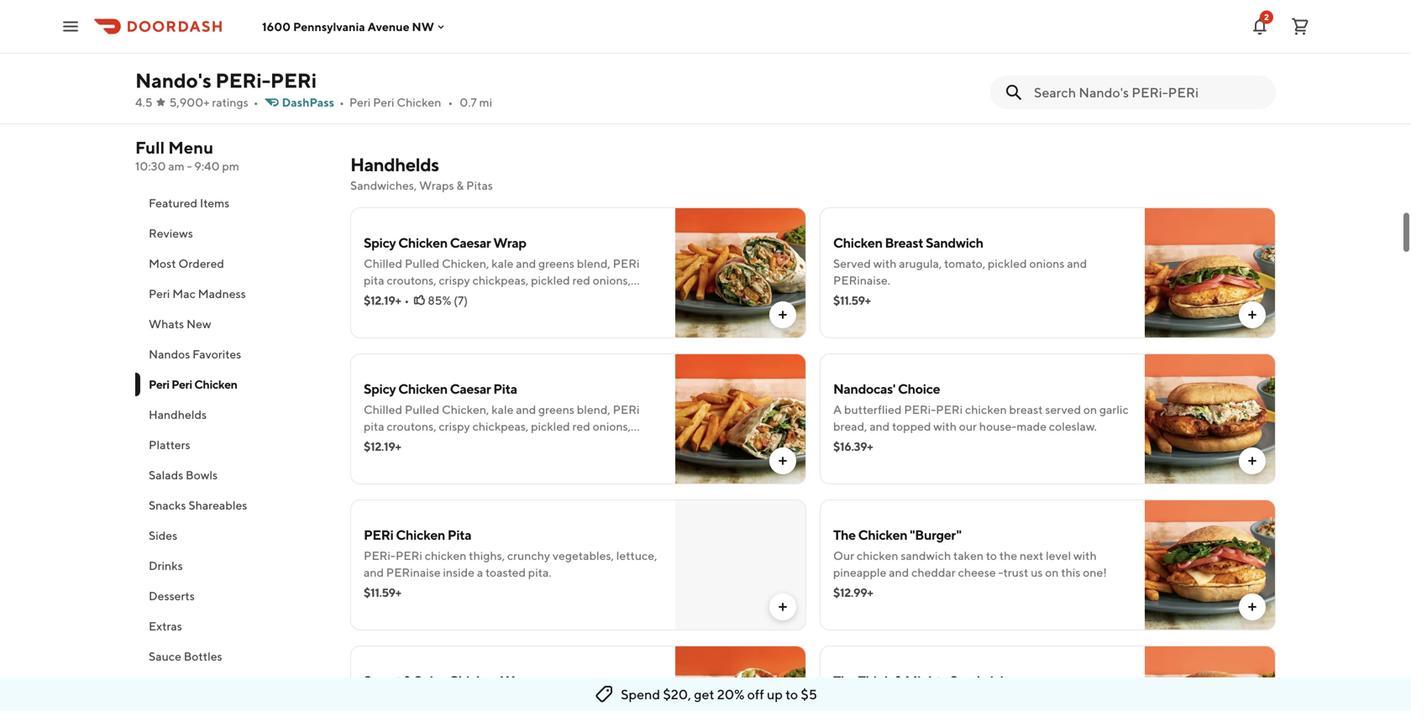 Task type: describe. For each thing, give the bounding box(es) containing it.
pita inside spicy chicken caesar pita chilled pulled chicken, kale and greens blend, peri pita croutons, crispy chickpeas, pickled red onions, parmesan cheese, in our signature peri caesar dressing. served in a toasted pita.
[[493, 381, 517, 397]]

a inside peri chicken pita peri-peri chicken thighs, crunchy vegetables, lettuce, and perinaise inside a toasted pita. $11.59+
[[477, 566, 483, 580]]

handhelds sandwiches, wraps & pitas
[[350, 154, 493, 192]]

1600
[[262, 20, 291, 33]]

spend
[[621, 687, 661, 703]]

chilled for spicy chicken caesar wrap
[[364, 257, 403, 271]]

whats new
[[149, 317, 211, 331]]

next
[[1020, 549, 1044, 563]]

add item to cart image for chicken breast sandwich
[[1246, 308, 1259, 322]]

toasted inside peri chicken pita peri-peri chicken thighs, crunchy vegetables, lettuce, and perinaise inside a toasted pita. $11.59+
[[486, 566, 526, 580]]

chicken inside spicy chicken caesar pita chilled pulled chicken, kale and greens blend, peri pita croutons, crispy chickpeas, pickled red onions, parmesan cheese, in our signature peri caesar dressing. served in a toasted pita.
[[398, 381, 448, 397]]

and inside the "the chicken "burger" our chicken sandwich taken to the next level with pineapple and cheddar cheese -trust us on this one! $12.99+"
[[889, 566, 909, 580]]

sweet & spicy chicken wrap image
[[676, 646, 807, 712]]

sweet
[[616, 695, 648, 709]]

$20,
[[663, 687, 692, 703]]

5,900+ ratings •
[[169, 95, 258, 109]]

peri- up ratings
[[215, 68, 270, 92]]

sauce
[[149, 650, 181, 664]]

cheese, for wrap
[[418, 290, 459, 304]]

parmesan for spicy chicken caesar wrap
[[364, 290, 416, 304]]

trust
[[1004, 566, 1029, 580]]

salads bowls button
[[135, 460, 330, 491]]

sandwich inside chicken breast sandwich served with arugula, tomato, pickled onions and perinaise. $11.59+
[[926, 235, 984, 251]]

pita for spicy chicken caesar wrap
[[364, 273, 384, 287]]

chickpeas, for wrap
[[473, 273, 529, 287]]

avenue
[[368, 20, 410, 33]]

nandos favorites button
[[135, 339, 330, 370]]

pm
[[222, 159, 239, 173]]

$11.59+ inside chicken breast sandwich served with arugula, tomato, pickled onions and perinaise. $11.59+
[[833, 294, 871, 308]]

snacks shareables button
[[135, 491, 330, 521]]

drinks button
[[135, 551, 330, 581]]

mighty
[[905, 673, 948, 689]]

most ordered
[[149, 257, 224, 271]]

peri- inside peri chicken pita peri-peri chicken thighs, crunchy vegetables, lettuce, and perinaise inside a toasted pita. $11.59+
[[364, 549, 396, 563]]

croutons, for spicy chicken caesar wrap
[[387, 273, 437, 287]]

chicken breast sandwich served with arugula, tomato, pickled onions and perinaise. $11.59+
[[833, 235, 1088, 308]]

wrap inside sweet & spicy chicken wrap peri-peri chicken thighs, crunchy vegetables, sweet
[[500, 673, 534, 689]]

$12.19+ •
[[364, 294, 409, 308]]

1/4
[[364, 21, 383, 37]]

"burger"
[[910, 527, 962, 543]]

butterflied
[[844, 403, 902, 417]]

extras
[[149, 620, 182, 634]]

chicken inside the "the chicken "burger" our chicken sandwich taken to the next level with pineapple and cheddar cheese -trust us on this one! $12.99+"
[[857, 549, 899, 563]]

peri chicken pita peri-peri chicken thighs, crunchy vegetables, lettuce, and perinaise inside a toasted pita. $11.59+
[[364, 527, 657, 600]]

0.7
[[460, 95, 477, 109]]

add item to cart image for peri chicken pita
[[776, 601, 790, 614]]

on inside "nandocas' choice a butterflied peri-peri chicken breast served on garlic bread, and topped with our house-made coleslaw. $16.39+"
[[1084, 403, 1097, 417]]

$5
[[801, 687, 817, 703]]

1/4 chicken leg image
[[676, 0, 807, 117]]

garlic
[[1100, 403, 1129, 417]]

bottles
[[184, 650, 222, 664]]

get
[[694, 687, 715, 703]]

vegetables, inside peri chicken pita peri-peri chicken thighs, crunchy vegetables, lettuce, and perinaise inside a toasted pita. $11.59+
[[553, 549, 614, 563]]

to inside the "the chicken "burger" our chicken sandwich taken to the next level with pineapple and cheddar cheese -trust us on this one! $12.99+"
[[986, 549, 997, 563]]

• right ratings
[[254, 95, 258, 109]]

wraps
[[419, 179, 454, 192]]

peri mac madness
[[149, 287, 246, 301]]

$12.99+
[[833, 586, 873, 600]]

breast
[[1010, 403, 1043, 417]]

spicy chicken caesar wrap chilled pulled chicken, kale and greens blend, peri pita croutons, crispy chickpeas, pickled red onions, parmesan cheese, in our signature peri caesar dressing.
[[364, 235, 662, 304]]

snacks
[[149, 499, 186, 513]]

handhelds for handhelds
[[149, 408, 207, 422]]

perinaise
[[386, 566, 441, 580]]

items
[[200, 196, 230, 210]]

breast
[[885, 235, 924, 251]]

peri- inside "nandocas' choice a butterflied peri-peri chicken breast served on garlic bread, and topped with our house-made coleslaw. $16.39+"
[[904, 403, 936, 417]]

served
[[1046, 403, 1081, 417]]

& inside sweet & spicy chicken wrap peri-peri chicken thighs, crunchy vegetables, sweet
[[403, 673, 412, 689]]

whats new button
[[135, 309, 330, 339]]

a inside spicy chicken caesar pita chilled pulled chicken, kale and greens blend, peri pita croutons, crispy chickpeas, pickled red onions, parmesan cheese, in our signature peri caesar dressing. served in a toasted pita.
[[416, 453, 422, 467]]

taken
[[954, 549, 984, 563]]

nandos
[[149, 347, 190, 361]]

us
[[1031, 566, 1043, 580]]

off
[[747, 687, 764, 703]]

2
[[1265, 12, 1269, 22]]

menu
[[168, 138, 214, 158]]

featured items
[[149, 196, 230, 210]]

peri mac madness button
[[135, 279, 330, 309]]

drinks
[[149, 559, 183, 573]]

mi
[[479, 95, 492, 109]]

pita inside peri chicken pita peri-peri chicken thighs, crunchy vegetables, lettuce, and perinaise inside a toasted pita. $11.59+
[[448, 527, 472, 543]]

spicy chicken caesar pita image
[[676, 354, 807, 485]]

desserts
[[149, 589, 195, 603]]

- inside the "the chicken "burger" our chicken sandwich taken to the next level with pineapple and cheddar cheese -trust us on this one! $12.99+"
[[999, 566, 1004, 580]]

our for wrap
[[474, 290, 491, 304]]

chicken breast sandwich image
[[1145, 208, 1276, 339]]

ordered
[[178, 257, 224, 271]]

salads bowls
[[149, 468, 218, 482]]

with inside chicken breast sandwich served with arugula, tomato, pickled onions and perinaise. $11.59+
[[874, 257, 897, 271]]

full
[[135, 138, 165, 158]]

chickpeas, for pita
[[473, 420, 529, 434]]

and inside "nandocas' choice a butterflied peri-peri chicken breast served on garlic bread, and topped with our house-made coleslaw. $16.39+"
[[870, 420, 890, 434]]

5,900+
[[169, 95, 210, 109]]

vegetables, inside sweet & spicy chicken wrap peri-peri chicken thighs, crunchy vegetables, sweet
[[553, 695, 614, 709]]

bread,
[[833, 420, 868, 434]]

handhelds for handhelds sandwiches, wraps & pitas
[[350, 154, 439, 176]]

dressing. for spicy chicken caesar pita
[[615, 436, 662, 450]]

85% (7)
[[428, 294, 468, 308]]

salads
[[149, 468, 183, 482]]

9:40
[[194, 159, 220, 173]]

new
[[186, 317, 211, 331]]

am
[[168, 159, 185, 173]]

crispy for wrap
[[439, 273, 470, 287]]

spicy for spicy chicken caesar pita
[[364, 381, 396, 397]]

parmesan for spicy chicken caesar pita
[[364, 436, 416, 450]]

arugula,
[[899, 257, 942, 271]]

platters button
[[135, 430, 330, 460]]

Item Search search field
[[1034, 83, 1263, 102]]

chicken, for pita
[[442, 403, 489, 417]]

served inside chicken breast sandwich served with arugula, tomato, pickled onions and perinaise. $11.59+
[[833, 257, 871, 271]]

chicken inside 1/4 chicken leg for a little dark 'n' delicious.
[[385, 21, 434, 37]]

chicken inside chicken breast sandwich served with arugula, tomato, pickled onions and perinaise. $11.59+
[[833, 235, 883, 251]]

2 vertical spatial in
[[404, 453, 414, 467]]

peri for peri peri chicken
[[149, 378, 169, 392]]

served inside spicy chicken caesar pita chilled pulled chicken, kale and greens blend, peri pita croutons, crispy chickpeas, pickled red onions, parmesan cheese, in our signature peri caesar dressing. served in a toasted pita.
[[364, 453, 402, 467]]

lettuce,
[[616, 549, 657, 563]]

nandocas' choice a butterflied peri-peri chicken breast served on garlic bread, and topped with our house-made coleslaw. $16.39+
[[833, 381, 1129, 454]]

made
[[1017, 420, 1047, 434]]

this
[[1061, 566, 1081, 580]]

pickled for spicy chicken caesar pita
[[531, 420, 570, 434]]

sweet & spicy chicken wrap peri-peri chicken thighs, crunchy vegetables, sweet
[[364, 673, 648, 712]]

and inside spicy chicken caesar wrap chilled pulled chicken, kale and greens blend, peri pita croutons, crispy chickpeas, pickled red onions, parmesan cheese, in our signature peri caesar dressing.
[[516, 257, 536, 271]]

signature for pita
[[494, 436, 544, 450]]

sauce bottles
[[149, 650, 222, 664]]

spicy inside sweet & spicy chicken wrap peri-peri chicken thighs, crunchy vegetables, sweet
[[414, 673, 446, 689]]

chicken inside peri chicken pita peri-peri chicken thighs, crunchy vegetables, lettuce, and perinaise inside a toasted pita. $11.59+
[[396, 527, 445, 543]]

level
[[1046, 549, 1071, 563]]

up
[[767, 687, 783, 703]]

chicken inside peri chicken pita peri-peri chicken thighs, crunchy vegetables, lettuce, and perinaise inside a toasted pita. $11.59+
[[425, 549, 467, 563]]

shareables
[[188, 499, 247, 513]]

2 horizontal spatial &
[[895, 673, 903, 689]]

nandocas'
[[833, 381, 896, 397]]

cheese, for pita
[[418, 436, 459, 450]]

1600 pennsylvania avenue nw
[[262, 20, 434, 33]]

a inside 1/4 chicken leg for a little dark 'n' delicious.
[[384, 43, 390, 57]]

'n'
[[445, 43, 457, 57]]

sandwiches,
[[350, 179, 417, 192]]

mac
[[172, 287, 196, 301]]

$11.59+ inside peri chicken pita peri-peri chicken thighs, crunchy vegetables, lettuce, and perinaise inside a toasted pita. $11.59+
[[364, 586, 401, 600]]

peri for peri mac madness
[[149, 287, 170, 301]]



Task type: vqa. For each thing, say whether or not it's contained in the screenshot.
"in" to the top
yes



Task type: locate. For each thing, give the bounding box(es) containing it.
pickled inside spicy chicken caesar wrap chilled pulled chicken, kale and greens blend, peri pita croutons, crispy chickpeas, pickled red onions, parmesan cheese, in our signature peri caesar dressing.
[[531, 273, 570, 287]]

2 horizontal spatial with
[[1074, 549, 1097, 563]]

0 vertical spatial thighs,
[[469, 549, 505, 563]]

0 vertical spatial red
[[573, 273, 590, 287]]

chilled inside spicy chicken caesar pita chilled pulled chicken, kale and greens blend, peri pita croutons, crispy chickpeas, pickled red onions, parmesan cheese, in our signature peri caesar dressing. served in a toasted pita.
[[364, 403, 403, 417]]

1 vertical spatial wrap
[[500, 673, 534, 689]]

and inside chicken breast sandwich served with arugula, tomato, pickled onions and perinaise. $11.59+
[[1067, 257, 1088, 271]]

handhelds up sandwiches,
[[350, 154, 439, 176]]

1 vertical spatial cheese,
[[418, 436, 459, 450]]

2 signature from the top
[[494, 436, 544, 450]]

croutons, inside spicy chicken caesar wrap chilled pulled chicken, kale and greens blend, peri pita croutons, crispy chickpeas, pickled red onions, parmesan cheese, in our signature peri caesar dressing.
[[387, 273, 437, 287]]

1 crispy from the top
[[439, 273, 470, 287]]

20%
[[717, 687, 745, 703]]

vegetables,
[[553, 549, 614, 563], [553, 695, 614, 709]]

$11.59+ down perinaise
[[364, 586, 401, 600]]

the thigh & mighty sandwich image
[[1145, 646, 1276, 712]]

2 chilled from the top
[[364, 403, 403, 417]]

peri inside "nandocas' choice a butterflied peri-peri chicken breast served on garlic bread, and topped with our house-made coleslaw. $16.39+"
[[936, 403, 963, 417]]

1 horizontal spatial handhelds
[[350, 154, 439, 176]]

blend, inside spicy chicken caesar pita chilled pulled chicken, kale and greens blend, peri pita croutons, crispy chickpeas, pickled red onions, parmesan cheese, in our signature peri caesar dressing. served in a toasted pita.
[[577, 403, 611, 417]]

blend, for spicy chicken caesar wrap
[[577, 257, 611, 271]]

blend, inside spicy chicken caesar wrap chilled pulled chicken, kale and greens blend, peri pita croutons, crispy chickpeas, pickled red onions, parmesan cheese, in our signature peri caesar dressing.
[[577, 257, 611, 271]]

& right sweet
[[403, 673, 412, 689]]

1 pita from the top
[[364, 273, 384, 287]]

- inside full menu 10:30 am - 9:40 pm
[[187, 159, 192, 173]]

- down the
[[999, 566, 1004, 580]]

blend, for spicy chicken caesar pita
[[577, 403, 611, 417]]

topped
[[892, 420, 931, 434]]

in for pita
[[461, 436, 471, 450]]

choice
[[898, 381, 940, 397]]

1 vertical spatial sandwich
[[950, 673, 1008, 689]]

spicy
[[364, 235, 396, 251], [364, 381, 396, 397], [414, 673, 446, 689]]

0 vertical spatial crispy
[[439, 273, 470, 287]]

1 vertical spatial chickpeas,
[[473, 420, 529, 434]]

extras button
[[135, 612, 330, 642]]

0 vertical spatial spicy
[[364, 235, 396, 251]]

dashpass •
[[282, 95, 344, 109]]

chicken, for wrap
[[442, 257, 489, 271]]

(7)
[[454, 294, 468, 308]]

favorites
[[193, 347, 241, 361]]

• left 0.7
[[448, 95, 453, 109]]

1 vertical spatial $12.19+
[[364, 440, 401, 454]]

red for spicy chicken caesar wrap
[[573, 273, 590, 287]]

add item to cart image
[[776, 308, 790, 322], [1246, 308, 1259, 322], [776, 455, 790, 468]]

1 vertical spatial dressing.
[[615, 436, 662, 450]]

our inside "nandocas' choice a butterflied peri-peri chicken breast served on garlic bread, and topped with our house-made coleslaw. $16.39+"
[[959, 420, 977, 434]]

& left pitas
[[457, 179, 464, 192]]

0 horizontal spatial toasted
[[425, 453, 465, 467]]

parmesan inside spicy chicken caesar pita chilled pulled chicken, kale and greens blend, peri pita croutons, crispy chickpeas, pickled red onions, parmesan cheese, in our signature peri caesar dressing. served in a toasted pita.
[[364, 436, 416, 450]]

tomato,
[[945, 257, 986, 271]]

add item to cart image for the chicken "burger"
[[1246, 601, 1259, 614]]

1 blend, from the top
[[577, 257, 611, 271]]

$12.19+ for $12.19+ •
[[364, 294, 401, 308]]

1 croutons, from the top
[[387, 273, 437, 287]]

4.5
[[135, 95, 153, 109]]

add item to cart image
[[1246, 455, 1259, 468], [776, 601, 790, 614], [1246, 601, 1259, 614]]

2 vertical spatial with
[[1074, 549, 1097, 563]]

sandwich up tomato,
[[926, 235, 984, 251]]

-
[[187, 159, 192, 173], [999, 566, 1004, 580]]

pulled inside spicy chicken caesar pita chilled pulled chicken, kale and greens blend, peri pita croutons, crispy chickpeas, pickled red onions, parmesan cheese, in our signature peri caesar dressing. served in a toasted pita.
[[405, 403, 440, 417]]

with down breast
[[874, 257, 897, 271]]

0 horizontal spatial &
[[403, 673, 412, 689]]

1 vertical spatial toasted
[[486, 566, 526, 580]]

2 horizontal spatial a
[[477, 566, 483, 580]]

0 vertical spatial toasted
[[425, 453, 465, 467]]

0 vertical spatial greens
[[539, 257, 575, 271]]

cheddar
[[912, 566, 956, 580]]

peri
[[349, 95, 371, 109], [373, 95, 394, 109], [149, 287, 170, 301], [149, 378, 169, 392], [172, 378, 192, 392]]

0 horizontal spatial $11.59+
[[364, 586, 401, 600]]

nando's
[[135, 68, 212, 92]]

1 horizontal spatial on
[[1084, 403, 1097, 417]]

red inside spicy chicken caesar pita chilled pulled chicken, kale and greens blend, peri pita croutons, crispy chickpeas, pickled red onions, parmesan cheese, in our signature peri caesar dressing. served in a toasted pita.
[[573, 420, 590, 434]]

peri- up perinaise
[[364, 549, 396, 563]]

croutons, for spicy chicken caesar pita
[[387, 420, 437, 434]]

0 vertical spatial signature
[[494, 290, 544, 304]]

pita for spicy chicken caesar pita
[[364, 420, 384, 434]]

open menu image
[[60, 16, 81, 37]]

our
[[833, 549, 855, 563]]

1 chilled from the top
[[364, 257, 403, 271]]

to right up
[[786, 687, 798, 703]]

0 vertical spatial croutons,
[[387, 273, 437, 287]]

1 horizontal spatial served
[[833, 257, 871, 271]]

chicken, inside spicy chicken caesar wrap chilled pulled chicken, kale and greens blend, peri pita croutons, crispy chickpeas, pickled red onions, parmesan cheese, in our signature peri caesar dressing.
[[442, 257, 489, 271]]

chicken inside spicy chicken caesar wrap chilled pulled chicken, kale and greens blend, peri pita croutons, crispy chickpeas, pickled red onions, parmesan cheese, in our signature peri caesar dressing.
[[398, 235, 448, 251]]

crunchy
[[507, 549, 550, 563], [507, 695, 550, 709]]

chilled for spicy chicken caesar pita
[[364, 403, 403, 417]]

crispy inside spicy chicken caesar pita chilled pulled chicken, kale and greens blend, peri pita croutons, crispy chickpeas, pickled red onions, parmesan cheese, in our signature peri caesar dressing. served in a toasted pita.
[[439, 420, 470, 434]]

0 vertical spatial vegetables,
[[553, 549, 614, 563]]

0 vertical spatial pita
[[364, 273, 384, 287]]

on left garlic on the right bottom
[[1084, 403, 1097, 417]]

pickled for spicy chicken caesar wrap
[[531, 273, 570, 287]]

1 chickpeas, from the top
[[473, 273, 529, 287]]

0 vertical spatial chicken,
[[442, 257, 489, 271]]

one!
[[1083, 566, 1107, 580]]

0 vertical spatial served
[[833, 257, 871, 271]]

chicken
[[965, 403, 1007, 417], [425, 549, 467, 563], [857, 549, 899, 563], [425, 695, 467, 709]]

pita inside spicy chicken caesar wrap chilled pulled chicken, kale and greens blend, peri pita croutons, crispy chickpeas, pickled red onions, parmesan cheese, in our signature peri caesar dressing.
[[364, 273, 384, 287]]

1 cheese, from the top
[[418, 290, 459, 304]]

2 red from the top
[[573, 420, 590, 434]]

greens for wrap
[[539, 257, 575, 271]]

in inside spicy chicken caesar wrap chilled pulled chicken, kale and greens blend, peri pita croutons, crispy chickpeas, pickled red onions, parmesan cheese, in our signature peri caesar dressing.
[[461, 290, 471, 304]]

thighs, inside peri chicken pita peri-peri chicken thighs, crunchy vegetables, lettuce, and perinaise inside a toasted pita. $11.59+
[[469, 549, 505, 563]]

kale
[[492, 257, 514, 271], [492, 403, 514, 417]]

with up one!
[[1074, 549, 1097, 563]]

1 horizontal spatial toasted
[[486, 566, 526, 580]]

1 kale from the top
[[492, 257, 514, 271]]

0 vertical spatial pita.
[[467, 453, 491, 467]]

pickled inside chicken breast sandwich served with arugula, tomato, pickled onions and perinaise. $11.59+
[[988, 257, 1027, 271]]

• right dashpass
[[339, 95, 344, 109]]

2 $12.19+ from the top
[[364, 440, 401, 454]]

0 vertical spatial pita
[[493, 381, 517, 397]]

our inside spicy chicken caesar wrap chilled pulled chicken, kale and greens blend, peri pita croutons, crispy chickpeas, pickled red onions, parmesan cheese, in our signature peri caesar dressing.
[[474, 290, 491, 304]]

dressing. inside spicy chicken caesar wrap chilled pulled chicken, kale and greens blend, peri pita croutons, crispy chickpeas, pickled red onions, parmesan cheese, in our signature peri caesar dressing.
[[615, 290, 662, 304]]

0 vertical spatial cheese,
[[418, 290, 459, 304]]

1 dressing. from the top
[[615, 290, 662, 304]]

and inside spicy chicken caesar pita chilled pulled chicken, kale and greens blend, peri pita croutons, crispy chickpeas, pickled red onions, parmesan cheese, in our signature peri caesar dressing. served in a toasted pita.
[[516, 403, 536, 417]]

crispy inside spicy chicken caesar wrap chilled pulled chicken, kale and greens blend, peri pita croutons, crispy chickpeas, pickled red onions, parmesan cheese, in our signature peri caesar dressing.
[[439, 273, 470, 287]]

1 vertical spatial on
[[1045, 566, 1059, 580]]

cheese
[[958, 566, 996, 580]]

cheese, inside spicy chicken caesar pita chilled pulled chicken, kale and greens blend, peri pita croutons, crispy chickpeas, pickled red onions, parmesan cheese, in our signature peri caesar dressing. served in a toasted pita.
[[418, 436, 459, 450]]

0 vertical spatial dressing.
[[615, 290, 662, 304]]

2 pita from the top
[[364, 420, 384, 434]]

our inside spicy chicken caesar pita chilled pulled chicken, kale and greens blend, peri pita croutons, crispy chickpeas, pickled red onions, parmesan cheese, in our signature peri caesar dressing. served in a toasted pita.
[[474, 436, 491, 450]]

sweet
[[364, 673, 401, 689]]

2 crispy from the top
[[439, 420, 470, 434]]

pulled for spicy chicken caesar wrap
[[405, 257, 440, 271]]

dressing. inside spicy chicken caesar pita chilled pulled chicken, kale and greens blend, peri pita croutons, crispy chickpeas, pickled red onions, parmesan cheese, in our signature peri caesar dressing. served in a toasted pita.
[[615, 436, 662, 450]]

peri chicken pita image
[[676, 500, 807, 631]]

crunchy inside peri chicken pita peri-peri chicken thighs, crunchy vegetables, lettuce, and perinaise inside a toasted pita. $11.59+
[[507, 549, 550, 563]]

with inside "nandocas' choice a butterflied peri-peri chicken breast served on garlic bread, and topped with our house-made coleslaw. $16.39+"
[[934, 420, 957, 434]]

spicy inside spicy chicken caesar wrap chilled pulled chicken, kale and greens blend, peri pita croutons, crispy chickpeas, pickled red onions, parmesan cheese, in our signature peri caesar dressing.
[[364, 235, 396, 251]]

1 horizontal spatial pita.
[[528, 566, 552, 580]]

chickpeas, inside spicy chicken caesar wrap chilled pulled chicken, kale and greens blend, peri pita croutons, crispy chickpeas, pickled red onions, parmesan cheese, in our signature peri caesar dressing.
[[473, 273, 529, 287]]

pickled inside spicy chicken caesar pita chilled pulled chicken, kale and greens blend, peri pita croutons, crispy chickpeas, pickled red onions, parmesan cheese, in our signature peri caesar dressing. served in a toasted pita.
[[531, 420, 570, 434]]

0 horizontal spatial pita.
[[467, 453, 491, 467]]

0 vertical spatial pulled
[[405, 257, 440, 271]]

chicken inside the "the chicken "burger" our chicken sandwich taken to the next level with pineapple and cheddar cheese -trust us on this one! $12.99+"
[[858, 527, 908, 543]]

$16.39+
[[833, 440, 873, 454]]

1 vertical spatial pickled
[[531, 273, 570, 287]]

perinaise.
[[833, 273, 891, 287]]

2 thighs, from the top
[[469, 695, 505, 709]]

1 vertical spatial spicy
[[364, 381, 396, 397]]

dark
[[419, 43, 443, 57]]

1 vertical spatial to
[[786, 687, 798, 703]]

greens for pita
[[539, 403, 575, 417]]

croutons, inside spicy chicken caesar pita chilled pulled chicken, kale and greens blend, peri pita croutons, crispy chickpeas, pickled red onions, parmesan cheese, in our signature peri caesar dressing. served in a toasted pita.
[[387, 420, 437, 434]]

kale for pita
[[492, 403, 514, 417]]

nandos favorites
[[149, 347, 241, 361]]

1 horizontal spatial pita
[[493, 381, 517, 397]]

peri for peri peri chicken • 0.7 mi
[[349, 95, 371, 109]]

signature inside spicy chicken caesar pita chilled pulled chicken, kale and greens blend, peri pita croutons, crispy chickpeas, pickled red onions, parmesan cheese, in our signature peri caesar dressing. served in a toasted pita.
[[494, 436, 544, 450]]

reviews button
[[135, 218, 330, 249]]

kale inside spicy chicken caesar wrap chilled pulled chicken, kale and greens blend, peri pita croutons, crispy chickpeas, pickled red onions, parmesan cheese, in our signature peri caesar dressing.
[[492, 257, 514, 271]]

and inside peri chicken pita peri-peri chicken thighs, crunchy vegetables, lettuce, and perinaise inside a toasted pita. $11.59+
[[364, 566, 384, 580]]

onions
[[1030, 257, 1065, 271]]

add item to cart image for spicy chicken caesar wrap
[[776, 308, 790, 322]]

0 horizontal spatial pita
[[448, 527, 472, 543]]

$12.19+ for $12.19+
[[364, 440, 401, 454]]

pineapple
[[833, 566, 887, 580]]

our
[[474, 290, 491, 304], [959, 420, 977, 434], [474, 436, 491, 450]]

ratings
[[212, 95, 248, 109]]

2 onions, from the top
[[593, 420, 631, 434]]

0 vertical spatial crunchy
[[507, 549, 550, 563]]

featured
[[149, 196, 198, 210]]

1 signature from the top
[[494, 290, 544, 304]]

2 vertical spatial our
[[474, 436, 491, 450]]

the chicken "burger" our chicken sandwich taken to the next level with pineapple and cheddar cheese -trust us on this one! $12.99+
[[833, 527, 1107, 600]]

0 vertical spatial with
[[874, 257, 897, 271]]

peri peri chicken • 0.7 mi
[[349, 95, 492, 109]]

cheese, inside spicy chicken caesar wrap chilled pulled chicken, kale and greens blend, peri pita croutons, crispy chickpeas, pickled red onions, parmesan cheese, in our signature peri caesar dressing.
[[418, 290, 459, 304]]

2 dressing. from the top
[[615, 436, 662, 450]]

nandocas' choice image
[[1145, 354, 1276, 485]]

crunchy inside sweet & spicy chicken wrap peri-peri chicken thighs, crunchy vegetables, sweet
[[507, 695, 550, 709]]

1 vertical spatial in
[[461, 436, 471, 450]]

1 vertical spatial parmesan
[[364, 436, 416, 450]]

chicken inside sweet & spicy chicken wrap peri-peri chicken thighs, crunchy vegetables, sweet
[[449, 673, 498, 689]]

1 vertical spatial $11.59+
[[364, 586, 401, 600]]

with inside the "the chicken "burger" our chicken sandwich taken to the next level with pineapple and cheddar cheese -trust us on this one! $12.99+"
[[1074, 549, 1097, 563]]

full menu 10:30 am - 9:40 pm
[[135, 138, 239, 173]]

pita. inside peri chicken pita peri-peri chicken thighs, crunchy vegetables, lettuce, and perinaise inside a toasted pita. $11.59+
[[528, 566, 552, 580]]

2 vertical spatial a
[[477, 566, 483, 580]]

peri- up the topped
[[904, 403, 936, 417]]

0 vertical spatial $11.59+
[[833, 294, 871, 308]]

1 vertical spatial crispy
[[439, 420, 470, 434]]

dressing. for spicy chicken caesar wrap
[[615, 290, 662, 304]]

sandwich right mighty
[[950, 673, 1008, 689]]

delicious.
[[460, 43, 510, 57]]

0 vertical spatial onions,
[[593, 273, 631, 287]]

onions,
[[593, 273, 631, 287], [593, 420, 631, 434]]

2 vegetables, from the top
[[553, 695, 614, 709]]

• left 85%
[[404, 294, 409, 308]]

peri- inside sweet & spicy chicken wrap peri-peri chicken thighs, crunchy vegetables, sweet
[[364, 695, 396, 709]]

1 parmesan from the top
[[364, 290, 416, 304]]

1 vertical spatial our
[[959, 420, 977, 434]]

peri inside button
[[149, 287, 170, 301]]

chilled inside spicy chicken caesar wrap chilled pulled chicken, kale and greens blend, peri pita croutons, crispy chickpeas, pickled red onions, parmesan cheese, in our signature peri caesar dressing.
[[364, 257, 403, 271]]

to left the
[[986, 549, 997, 563]]

the up the our
[[833, 527, 856, 543]]

2 cheese, from the top
[[418, 436, 459, 450]]

0 vertical spatial to
[[986, 549, 997, 563]]

in
[[461, 290, 471, 304], [461, 436, 471, 450], [404, 453, 414, 467]]

spicy for spicy chicken caesar wrap
[[364, 235, 396, 251]]

1 the from the top
[[833, 527, 856, 543]]

2 blend, from the top
[[577, 403, 611, 417]]

0 vertical spatial blend,
[[577, 257, 611, 271]]

sandwich
[[901, 549, 951, 563]]

served
[[833, 257, 871, 271], [364, 453, 402, 467]]

red inside spicy chicken caesar wrap chilled pulled chicken, kale and greens blend, peri pita croutons, crispy chickpeas, pickled red onions, parmesan cheese, in our signature peri caesar dressing.
[[573, 273, 590, 287]]

wrap
[[493, 235, 527, 251], [500, 673, 534, 689]]

2 pulled from the top
[[405, 403, 440, 417]]

coleslaw.
[[1049, 420, 1097, 434]]

0 vertical spatial a
[[384, 43, 390, 57]]

1 vertical spatial kale
[[492, 403, 514, 417]]

kale inside spicy chicken caesar pita chilled pulled chicken, kale and greens blend, peri pita croutons, crispy chickpeas, pickled red onions, parmesan cheese, in our signature peri caesar dressing. served in a toasted pita.
[[492, 403, 514, 417]]

chicken inside sweet & spicy chicken wrap peri-peri chicken thighs, crunchy vegetables, sweet
[[425, 695, 467, 709]]

0 vertical spatial our
[[474, 290, 491, 304]]

whats
[[149, 317, 184, 331]]

1 $12.19+ from the top
[[364, 294, 401, 308]]

chicken, inside spicy chicken caesar pita chilled pulled chicken, kale and greens blend, peri pita croutons, crispy chickpeas, pickled red onions, parmesan cheese, in our signature peri caesar dressing. served in a toasted pita.
[[442, 403, 489, 417]]

$11.59+ down perinaise.
[[833, 294, 871, 308]]

1 vertical spatial -
[[999, 566, 1004, 580]]

2 the from the top
[[833, 673, 856, 689]]

kale for wrap
[[492, 257, 514, 271]]

1 horizontal spatial &
[[457, 179, 464, 192]]

chicken,
[[442, 257, 489, 271], [442, 403, 489, 417]]

1/4 chicken leg for a little dark 'n' delicious.
[[364, 21, 510, 57]]

inside
[[443, 566, 475, 580]]

onions, for spicy chicken caesar pita
[[593, 420, 631, 434]]

sauce bottles button
[[135, 642, 330, 672]]

greens inside spicy chicken caesar wrap chilled pulled chicken, kale and greens blend, peri pita croutons, crispy chickpeas, pickled red onions, parmesan cheese, in our signature peri caesar dressing.
[[539, 257, 575, 271]]

with right the topped
[[934, 420, 957, 434]]

0 vertical spatial on
[[1084, 403, 1097, 417]]

the left the thigh
[[833, 673, 856, 689]]

0 horizontal spatial with
[[874, 257, 897, 271]]

the
[[1000, 549, 1018, 563]]

thighs, inside sweet & spicy chicken wrap peri-peri chicken thighs, crunchy vegetables, sweet
[[469, 695, 505, 709]]

0 vertical spatial chilled
[[364, 257, 403, 271]]

& right the thigh
[[895, 673, 903, 689]]

in for wrap
[[461, 290, 471, 304]]

snacks shareables
[[149, 499, 247, 513]]

vegetables, left lettuce,
[[553, 549, 614, 563]]

featured items button
[[135, 188, 330, 218]]

vegetables, left the sweet
[[553, 695, 614, 709]]

2 greens from the top
[[539, 403, 575, 417]]

spicy chicken caesar pita chilled pulled chicken, kale and greens blend, peri pita croutons, crispy chickpeas, pickled red onions, parmesan cheese, in our signature peri caesar dressing. served in a toasted pita.
[[364, 381, 662, 467]]

1 greens from the top
[[539, 257, 575, 271]]

pulled for spicy chicken caesar pita
[[405, 403, 440, 417]]

thigh
[[858, 673, 892, 689]]

& inside 'handhelds sandwiches, wraps & pitas'
[[457, 179, 464, 192]]

1 vertical spatial with
[[934, 420, 957, 434]]

2 croutons, from the top
[[387, 420, 437, 434]]

the chicken "burger" image
[[1145, 500, 1276, 631]]

0 vertical spatial pickled
[[988, 257, 1027, 271]]

on inside the "the chicken "burger" our chicken sandwich taken to the next level with pineapple and cheddar cheese -trust us on this one! $12.99+"
[[1045, 566, 1059, 580]]

handhelds up platters
[[149, 408, 207, 422]]

notification bell image
[[1250, 16, 1270, 37]]

spicy inside spicy chicken caesar pita chilled pulled chicken, kale and greens blend, peri pita croutons, crispy chickpeas, pickled red onions, parmesan cheese, in our signature peri caesar dressing. served in a toasted pita.
[[364, 381, 396, 397]]

to
[[986, 549, 997, 563], [786, 687, 798, 703]]

2 chickpeas, from the top
[[473, 420, 529, 434]]

wrap inside spicy chicken caesar wrap chilled pulled chicken, kale and greens blend, peri pita croutons, crispy chickpeas, pickled red onions, parmesan cheese, in our signature peri caesar dressing.
[[493, 235, 527, 251]]

the for the chicken "burger" our chicken sandwich taken to the next level with pineapple and cheddar cheese -trust us on this one! $12.99+
[[833, 527, 856, 543]]

signature inside spicy chicken caesar wrap chilled pulled chicken, kale and greens blend, peri pita croutons, crispy chickpeas, pickled red onions, parmesan cheese, in our signature peri caesar dressing.
[[494, 290, 544, 304]]

red for spicy chicken caesar pita
[[573, 420, 590, 434]]

2 vertical spatial pickled
[[531, 420, 570, 434]]

1 vertical spatial vegetables,
[[553, 695, 614, 709]]

0 horizontal spatial -
[[187, 159, 192, 173]]

the thigh & mighty sandwich
[[833, 673, 1008, 689]]

1 crunchy from the top
[[507, 549, 550, 563]]

1 vertical spatial red
[[573, 420, 590, 434]]

0 vertical spatial wrap
[[493, 235, 527, 251]]

peri peri chicken
[[149, 378, 237, 392]]

0 vertical spatial chickpeas,
[[473, 273, 529, 287]]

little
[[392, 43, 417, 57]]

1 vertical spatial the
[[833, 673, 856, 689]]

1 vertical spatial thighs,
[[469, 695, 505, 709]]

most
[[149, 257, 176, 271]]

2 kale from the top
[[492, 403, 514, 417]]

pita inside spicy chicken caesar pita chilled pulled chicken, kale and greens blend, peri pita croutons, crispy chickpeas, pickled red onions, parmesan cheese, in our signature peri caesar dressing. served in a toasted pita.
[[364, 420, 384, 434]]

1 horizontal spatial to
[[986, 549, 997, 563]]

spicy chicken caesar wrap image
[[676, 208, 807, 339]]

0 vertical spatial -
[[187, 159, 192, 173]]

chickpeas, inside spicy chicken caesar pita chilled pulled chicken, kale and greens blend, peri pita croutons, crispy chickpeas, pickled red onions, parmesan cheese, in our signature peri caesar dressing. served in a toasted pita.
[[473, 420, 529, 434]]

1 vertical spatial chilled
[[364, 403, 403, 417]]

signature
[[494, 290, 544, 304], [494, 436, 544, 450]]

- right am in the left top of the page
[[187, 159, 192, 173]]

1 horizontal spatial with
[[934, 420, 957, 434]]

1 vertical spatial served
[[364, 453, 402, 467]]

parmesan inside spicy chicken caesar wrap chilled pulled chicken, kale and greens blend, peri pita croutons, crispy chickpeas, pickled red onions, parmesan cheese, in our signature peri caesar dressing.
[[364, 290, 416, 304]]

with
[[874, 257, 897, 271], [934, 420, 957, 434], [1074, 549, 1097, 563]]

0 horizontal spatial to
[[786, 687, 798, 703]]

pita. inside spicy chicken caesar pita chilled pulled chicken, kale and greens blend, peri pita croutons, crispy chickpeas, pickled red onions, parmesan cheese, in our signature peri caesar dressing. served in a toasted pita.
[[467, 453, 491, 467]]

handhelds inside button
[[149, 408, 207, 422]]

add item to cart image for spicy chicken caesar pita
[[776, 455, 790, 468]]

1 horizontal spatial $11.59+
[[833, 294, 871, 308]]

pita.
[[467, 453, 491, 467], [528, 566, 552, 580]]

the inside the "the chicken "burger" our chicken sandwich taken to the next level with pineapple and cheddar cheese -trust us on this one! $12.99+"
[[833, 527, 856, 543]]

1 thighs, from the top
[[469, 549, 505, 563]]

crispy for pita
[[439, 420, 470, 434]]

2 parmesan from the top
[[364, 436, 416, 450]]

1 vertical spatial croutons,
[[387, 420, 437, 434]]

onions, for spicy chicken caesar wrap
[[593, 273, 631, 287]]

onions, inside spicy chicken caesar pita chilled pulled chicken, kale and greens blend, peri pita croutons, crispy chickpeas, pickled red onions, parmesan cheese, in our signature peri caesar dressing. served in a toasted pita.
[[593, 420, 631, 434]]

reviews
[[149, 226, 193, 240]]

0 vertical spatial parmesan
[[364, 290, 416, 304]]

0 horizontal spatial a
[[384, 43, 390, 57]]

greens inside spicy chicken caesar pita chilled pulled chicken, kale and greens blend, peri pita croutons, crispy chickpeas, pickled red onions, parmesan cheese, in our signature peri caesar dressing. served in a toasted pita.
[[539, 403, 575, 417]]

chicken inside "nandocas' choice a butterflied peri-peri chicken breast served on garlic bread, and topped with our house-made coleslaw. $16.39+"
[[965, 403, 1007, 417]]

peri- down sweet
[[364, 695, 396, 709]]

1 vertical spatial pita.
[[528, 566, 552, 580]]

parmesan
[[364, 290, 416, 304], [364, 436, 416, 450]]

1 onions, from the top
[[593, 273, 631, 287]]

onions, inside spicy chicken caesar wrap chilled pulled chicken, kale and greens blend, peri pita croutons, crispy chickpeas, pickled red onions, parmesan cheese, in our signature peri caesar dressing.
[[593, 273, 631, 287]]

1 horizontal spatial a
[[416, 453, 422, 467]]

spend $20, get 20% off up to $5
[[621, 687, 817, 703]]

•
[[254, 95, 258, 109], [339, 95, 344, 109], [448, 95, 453, 109], [404, 294, 409, 308]]

sides
[[149, 529, 177, 543]]

0 vertical spatial $12.19+
[[364, 294, 401, 308]]

pulled inside spicy chicken caesar wrap chilled pulled chicken, kale and greens blend, peri pita croutons, crispy chickpeas, pickled red onions, parmesan cheese, in our signature peri caesar dressing.
[[405, 257, 440, 271]]

1 vertical spatial greens
[[539, 403, 575, 417]]

bowls
[[186, 468, 218, 482]]

1 chicken, from the top
[[442, 257, 489, 271]]

0 items, open order cart image
[[1291, 16, 1311, 37]]

toasted
[[425, 453, 465, 467], [486, 566, 526, 580]]

dressing.
[[615, 290, 662, 304], [615, 436, 662, 450]]

2 crunchy from the top
[[507, 695, 550, 709]]

0 vertical spatial the
[[833, 527, 856, 543]]

2 chicken, from the top
[[442, 403, 489, 417]]

our for pita
[[474, 436, 491, 450]]

1 vegetables, from the top
[[553, 549, 614, 563]]

leg
[[437, 21, 459, 37]]

10:30
[[135, 159, 166, 173]]

signature for wrap
[[494, 290, 544, 304]]

peri inside sweet & spicy chicken wrap peri-peri chicken thighs, crunchy vegetables, sweet
[[396, 695, 423, 709]]

1 vertical spatial pita
[[364, 420, 384, 434]]

0 vertical spatial sandwich
[[926, 235, 984, 251]]

1 vertical spatial a
[[416, 453, 422, 467]]

0 vertical spatial handhelds
[[350, 154, 439, 176]]

on right us
[[1045, 566, 1059, 580]]

0 vertical spatial in
[[461, 290, 471, 304]]

most ordered button
[[135, 249, 330, 279]]

pitas
[[466, 179, 493, 192]]

1 vertical spatial chicken,
[[442, 403, 489, 417]]

add item to cart image for nandocas' choice
[[1246, 455, 1259, 468]]

peri-
[[215, 68, 270, 92], [904, 403, 936, 417], [364, 549, 396, 563], [364, 695, 396, 709]]

house-
[[980, 420, 1017, 434]]

the for the thigh & mighty sandwich
[[833, 673, 856, 689]]

1 vertical spatial signature
[[494, 436, 544, 450]]

toasted inside spicy chicken caesar pita chilled pulled chicken, kale and greens blend, peri pita croutons, crispy chickpeas, pickled red onions, parmesan cheese, in our signature peri caesar dressing. served in a toasted pita.
[[425, 453, 465, 467]]

0 vertical spatial kale
[[492, 257, 514, 271]]

0 horizontal spatial served
[[364, 453, 402, 467]]

1 vertical spatial handhelds
[[149, 408, 207, 422]]

1 red from the top
[[573, 273, 590, 287]]

1 pulled from the top
[[405, 257, 440, 271]]

handhelds inside 'handhelds sandwiches, wraps & pitas'
[[350, 154, 439, 176]]



